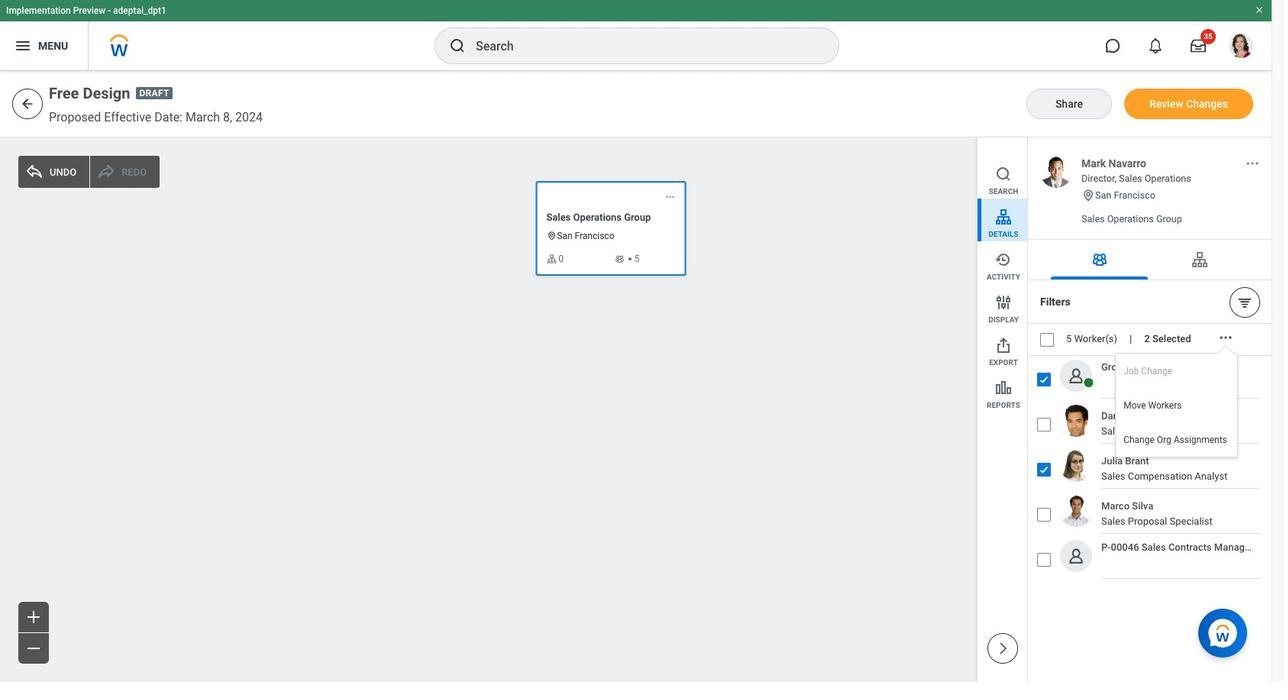 Task type: locate. For each thing, give the bounding box(es) containing it.
0 vertical spatial specialist
[[1170, 426, 1213, 437]]

0 vertical spatial san
[[1096, 189, 1112, 201]]

san up 0
[[557, 231, 573, 242]]

group down mark navarro director, sales operations
[[1157, 213, 1183, 225]]

sales down director,
[[1082, 213, 1106, 225]]

0 vertical spatial change
[[1142, 366, 1173, 377]]

1 vertical spatial location image
[[547, 231, 557, 242]]

1 vertical spatial specialist
[[1170, 516, 1213, 527]]

1 vertical spatial 5
[[1067, 334, 1072, 345]]

francisco
[[1115, 189, 1156, 201], [575, 231, 615, 242]]

(unfille
[[1257, 542, 1284, 553]]

menu containing search
[[978, 138, 1028, 413]]

director,
[[1082, 173, 1117, 184]]

org chart image
[[547, 254, 557, 264]]

0 horizontal spatial 5
[[635, 254, 640, 264]]

specialist down move workers button
[[1170, 426, 1213, 437]]

1 proposal from the top
[[1129, 426, 1168, 437]]

0 vertical spatial 5
[[635, 254, 640, 264]]

operations
[[1145, 173, 1192, 184], [574, 212, 622, 223], [1108, 213, 1155, 225]]

proposal for marco silva
[[1129, 516, 1168, 527]]

org chart image
[[1191, 251, 1209, 269]]

plus image
[[24, 608, 43, 627]]

silva
[[1133, 501, 1154, 512]]

san francisco
[[1096, 189, 1156, 201], [557, 231, 615, 242]]

sales operations group
[[547, 212, 651, 223], [1082, 213, 1183, 225]]

san francisco up 0
[[557, 231, 615, 242]]

5 left "worker(s)"
[[1067, 334, 1072, 345]]

operations inside mark navarro director, sales operations
[[1145, 173, 1192, 184]]

date:
[[155, 110, 183, 125]]

location image
[[1082, 189, 1096, 203], [547, 231, 557, 242]]

san
[[1096, 189, 1112, 201], [557, 231, 573, 242]]

review changes
[[1150, 98, 1229, 110]]

tab list
[[1029, 240, 1273, 280]]

design
[[83, 84, 130, 102]]

undo l image
[[25, 163, 44, 181]]

review changes button
[[1125, 89, 1254, 119]]

2 proposal from the top
[[1129, 516, 1168, 527]]

san francisco down mark navarro director, sales operations
[[1096, 189, 1156, 201]]

00046
[[1112, 542, 1140, 553]]

specialist
[[1170, 426, 1213, 437], [1170, 516, 1213, 527]]

0 horizontal spatial location image
[[547, 231, 557, 242]]

|
[[1130, 334, 1133, 345]]

location image up org chart image
[[547, 231, 557, 242]]

0 vertical spatial francisco
[[1115, 189, 1156, 201]]

mark navarro director, sales operations
[[1082, 157, 1192, 184]]

worker(s)
[[1075, 334, 1118, 345]]

specialist inside darius simba sales proposal specialist
[[1170, 426, 1213, 437]]

1 specialist from the top
[[1170, 426, 1213, 437]]

change
[[1142, 366, 1173, 377], [1124, 435, 1155, 445]]

1 horizontal spatial location image
[[1082, 189, 1096, 203]]

2 selected
[[1145, 334, 1192, 345]]

0 horizontal spatial menu
[[978, 138, 1028, 413]]

1 user image from the top
[[1067, 366, 1087, 386]]

redo button
[[90, 156, 160, 188]]

move
[[1124, 401, 1147, 411]]

1 vertical spatial proposal
[[1129, 516, 1168, 527]]

san francisco for sales operations group
[[557, 231, 615, 242]]

5 for 5
[[635, 254, 640, 264]]

0 horizontal spatial related actions image
[[665, 192, 676, 202]]

1 vertical spatial francisco
[[575, 231, 615, 242]]

1 horizontal spatial 5
[[1067, 334, 1072, 345]]

specialist inside marco silva sales proposal specialist
[[1170, 516, 1213, 527]]

sales down navarro
[[1120, 173, 1143, 184]]

location image down director,
[[1082, 189, 1096, 203]]

sales inside julia brant sales compensation analyst
[[1102, 471, 1126, 482]]

1 vertical spatial related actions image
[[665, 192, 676, 202]]

sales operations group up caret up icon
[[547, 212, 651, 223]]

proposal
[[1129, 426, 1168, 437], [1129, 516, 1168, 527]]

sales down darius
[[1102, 426, 1126, 437]]

0 vertical spatial location image
[[1082, 189, 1096, 203]]

user image
[[1067, 366, 1087, 386], [1067, 546, 1087, 566]]

filter image
[[1238, 295, 1253, 310]]

0 horizontal spatial francisco
[[575, 231, 615, 242]]

0 horizontal spatial san francisco
[[557, 231, 615, 242]]

changes
[[1187, 98, 1229, 110]]

0 vertical spatial proposal
[[1129, 426, 1168, 437]]

specialist for darius simba sales proposal specialist
[[1170, 426, 1213, 437]]

darius simba sales proposal specialist
[[1102, 410, 1213, 437]]

1 horizontal spatial san francisco
[[1096, 189, 1156, 201]]

related actions image
[[1246, 156, 1261, 171], [665, 192, 676, 202]]

caret up image
[[627, 255, 635, 263]]

1 horizontal spatial sales operations group
[[1082, 213, 1183, 225]]

close environment banner image
[[1256, 5, 1265, 15]]

2 user image from the top
[[1067, 546, 1087, 566]]

marco silva sales proposal specialist
[[1102, 501, 1213, 527]]

group lead-1
[[1102, 361, 1162, 373]]

2 specialist from the top
[[1170, 516, 1213, 527]]

contact card matrix manager image
[[1091, 251, 1109, 269], [614, 254, 625, 264]]

menu button
[[0, 21, 88, 70]]

proposal down silva
[[1129, 516, 1168, 527]]

5 right 0
[[635, 254, 640, 264]]

menu
[[38, 39, 68, 52]]

selected
[[1153, 334, 1192, 345]]

proposal inside marco silva sales proposal specialist
[[1129, 516, 1168, 527]]

0 vertical spatial user image
[[1067, 366, 1087, 386]]

1 vertical spatial change
[[1124, 435, 1155, 445]]

5
[[635, 254, 640, 264], [1067, 334, 1072, 345]]

proposal inside darius simba sales proposal specialist
[[1129, 426, 1168, 437]]

1 horizontal spatial related actions image
[[1246, 156, 1261, 171]]

1 vertical spatial san francisco
[[557, 231, 615, 242]]

group up caret up icon
[[625, 212, 651, 223]]

mark
[[1082, 157, 1107, 170]]

job change
[[1124, 366, 1173, 377]]

2 horizontal spatial group
[[1157, 213, 1183, 225]]

0 horizontal spatial group
[[625, 212, 651, 223]]

sales operations group down mark navarro director, sales operations
[[1082, 213, 1183, 225]]

contracts
[[1169, 542, 1213, 553]]

change up brant
[[1124, 435, 1155, 445]]

1 vertical spatial san
[[557, 231, 573, 242]]

1 horizontal spatial francisco
[[1115, 189, 1156, 201]]

related actions image
[[1219, 330, 1234, 346]]

sales down julia
[[1102, 471, 1126, 482]]

35 button
[[1182, 29, 1217, 63]]

change right job
[[1142, 366, 1173, 377]]

menu
[[978, 138, 1028, 413], [1117, 354, 1238, 457]]

job change button
[[1117, 354, 1238, 388]]

group left lead-
[[1102, 361, 1129, 373]]

details
[[989, 230, 1019, 238]]

user image left p-
[[1067, 546, 1087, 566]]

proposed
[[49, 110, 101, 125]]

1 horizontal spatial menu
[[1117, 354, 1238, 457]]

1 vertical spatial user image
[[1067, 546, 1087, 566]]

specialist for marco silva sales proposal specialist
[[1170, 516, 1213, 527]]

lead-
[[1131, 361, 1156, 373]]

user image down 5 worker(s)
[[1067, 366, 1087, 386]]

inbox large image
[[1191, 38, 1207, 53]]

group
[[625, 212, 651, 223], [1157, 213, 1183, 225], [1102, 361, 1129, 373]]

sales up 0
[[547, 212, 571, 223]]

profile logan mcneil image
[[1230, 34, 1254, 61]]

san down director,
[[1096, 189, 1112, 201]]

0
[[559, 254, 564, 264]]

user image for p-00046 sales contracts manager (unfille
[[1067, 546, 1087, 566]]

assignments
[[1174, 435, 1228, 445]]

1 horizontal spatial san
[[1096, 189, 1112, 201]]

marco
[[1102, 501, 1130, 512]]

0 vertical spatial related actions image
[[1246, 156, 1261, 171]]

sales down marco
[[1102, 516, 1126, 527]]

0 vertical spatial san francisco
[[1096, 189, 1156, 201]]

sales
[[1120, 173, 1143, 184], [547, 212, 571, 223], [1082, 213, 1106, 225], [1102, 426, 1126, 437], [1102, 471, 1126, 482], [1102, 516, 1126, 527], [1142, 542, 1167, 553]]

proposal down simba
[[1129, 426, 1168, 437]]

0 horizontal spatial san
[[557, 231, 573, 242]]

specialist up 'contracts'
[[1170, 516, 1213, 527]]

implementation preview -   adeptai_dpt1
[[6, 5, 166, 16]]

location image for sales operations group
[[547, 231, 557, 242]]

proposed effective date: march 8, 2024
[[49, 110, 263, 125]]



Task type: describe. For each thing, give the bounding box(es) containing it.
activity
[[987, 273, 1021, 281]]

filters
[[1041, 296, 1071, 308]]

2
[[1145, 334, 1151, 345]]

1 horizontal spatial contact card matrix manager image
[[1091, 251, 1109, 269]]

export
[[990, 358, 1019, 367]]

san francisco for director, sales operations
[[1096, 189, 1156, 201]]

analyst
[[1196, 471, 1228, 482]]

navarro
[[1109, 157, 1147, 170]]

-
[[108, 5, 111, 16]]

change org assignments button
[[1117, 423, 1238, 457]]

p-
[[1102, 542, 1112, 553]]

darius
[[1102, 410, 1131, 422]]

2024
[[235, 110, 263, 125]]

menu containing job change
[[1117, 354, 1238, 457]]

brant
[[1126, 455, 1150, 467]]

sales inside mark navarro director, sales operations
[[1120, 173, 1143, 184]]

user image for group lead-1
[[1067, 366, 1087, 386]]

effective
[[104, 110, 152, 125]]

1
[[1156, 361, 1162, 373]]

adeptai_dpt1
[[113, 5, 166, 16]]

compensation
[[1129, 471, 1193, 482]]

implementation
[[6, 5, 71, 16]]

sales inside darius simba sales proposal specialist
[[1102, 426, 1126, 437]]

minus image
[[24, 640, 43, 658]]

p-00046 sales contracts manager (unfille
[[1102, 542, 1284, 553]]

move workers button
[[1117, 388, 1238, 423]]

reports
[[987, 401, 1021, 410]]

share button
[[1027, 89, 1113, 119]]

proposal for darius simba
[[1129, 426, 1168, 437]]

march
[[186, 110, 220, 125]]

justify image
[[14, 37, 32, 55]]

5 worker(s)
[[1067, 334, 1118, 345]]

free
[[49, 84, 79, 102]]

35
[[1205, 32, 1213, 41]]

notifications large image
[[1149, 38, 1164, 53]]

undo r image
[[97, 163, 116, 181]]

undo
[[50, 166, 77, 178]]

5 for 5 worker(s)
[[1067, 334, 1072, 345]]

chevron right image
[[995, 641, 1011, 656]]

move workers
[[1124, 401, 1183, 411]]

share
[[1056, 98, 1084, 110]]

change inside 'button'
[[1142, 366, 1173, 377]]

san for sales operations group
[[557, 231, 573, 242]]

Search Workday  search field
[[476, 29, 808, 63]]

menu banner
[[0, 0, 1272, 70]]

8,
[[223, 110, 232, 125]]

manager
[[1215, 542, 1254, 553]]

display
[[989, 316, 1019, 324]]

san for director, sales operations
[[1096, 189, 1112, 201]]

francisco for director, sales operations
[[1115, 189, 1156, 201]]

change inside button
[[1124, 435, 1155, 445]]

preview
[[73, 5, 106, 16]]

julia brant sales compensation analyst
[[1102, 455, 1228, 482]]

sales right 00046
[[1142, 542, 1167, 553]]

search
[[989, 187, 1019, 196]]

arrow left image
[[20, 96, 35, 112]]

location image for director, sales operations
[[1082, 189, 1096, 203]]

free design
[[49, 84, 130, 102]]

0 horizontal spatial sales operations group
[[547, 212, 651, 223]]

sales inside marco silva sales proposal specialist
[[1102, 516, 1126, 527]]

draft
[[139, 88, 169, 99]]

0 horizontal spatial contact card matrix manager image
[[614, 254, 625, 264]]

julia
[[1102, 455, 1124, 467]]

change org assignments
[[1124, 435, 1228, 445]]

redo
[[122, 166, 147, 178]]

review
[[1150, 98, 1184, 110]]

1 horizontal spatial group
[[1102, 361, 1129, 373]]

job
[[1124, 366, 1140, 377]]

francisco for sales operations group
[[575, 231, 615, 242]]

search image
[[449, 37, 467, 55]]

undo button
[[18, 156, 90, 188]]

simba
[[1133, 410, 1161, 422]]

workers
[[1149, 401, 1183, 411]]

org
[[1158, 435, 1172, 445]]



Task type: vqa. For each thing, say whether or not it's contained in the screenshot.
6th a from the bottom
no



